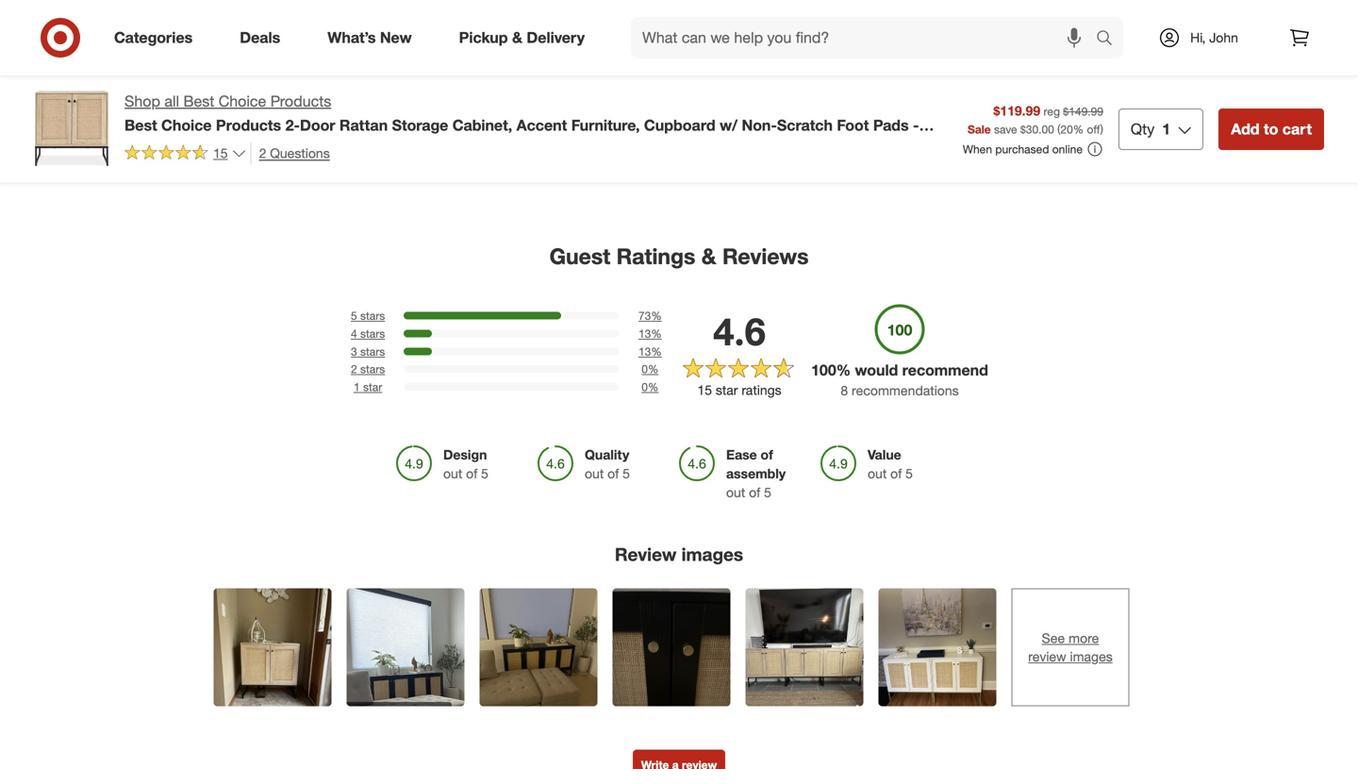 Task type: describe. For each thing, give the bounding box(es) containing it.
add to cart button
[[1219, 108, 1325, 150]]

|
[[720, 80, 723, 97]]

2 questions link
[[251, 142, 330, 164]]

2 questions
[[259, 145, 330, 161]]

2 for 2 questions
[[259, 145, 266, 161]]

0 % for stars
[[642, 362, 659, 376]]

ratings
[[742, 382, 782, 398]]

0 for stars
[[642, 362, 648, 376]]

(
[[1058, 122, 1061, 136]]

door
[[300, 116, 335, 134]]

categories
[[114, 28, 193, 47]]

of up the assembly
[[761, 446, 774, 463]]

4
[[351, 326, 357, 341]]

$99.00
[[623, 31, 662, 47]]

$102.99
[[430, 31, 477, 47]]

reg $323.95 sale
[[1008, 47, 1093, 61]]

all
[[165, 92, 179, 110]]

delivery
[[527, 28, 585, 47]]

73 %
[[639, 309, 662, 323]]

what's new link
[[312, 17, 436, 59]]

$323.95
[[1027, 47, 1068, 61]]

with
[[623, 80, 647, 97]]

stars for 5 stars
[[360, 309, 385, 323]]

deals link
[[224, 17, 304, 59]]

15 link
[[125, 142, 247, 165]]

ease of assembly out of 5
[[727, 446, 786, 501]]

when
[[963, 142, 993, 156]]

accent
[[517, 116, 567, 134]]

$149.99 reg $299.99 sale
[[815, 31, 900, 61]]

30.00
[[1026, 122, 1055, 136]]

of for quality out of 5
[[608, 465, 619, 482]]

hi, john
[[1191, 29, 1239, 46]]

reg left '$323.95'
[[1008, 47, 1024, 61]]

1 star
[[354, 380, 382, 394]]

$399.99
[[45, 31, 92, 47]]

costway 50'' tv stand modern wood storage console entertainment center w/ 2 doors black image
[[815, 0, 970, 19]]

quality out of 5
[[585, 446, 630, 482]]

qty 1
[[1131, 120, 1171, 138]]

% inside $119.99 reg $149.99 sale save $ 30.00 ( 20 % off )
[[1074, 122, 1084, 136]]

rattan
[[340, 116, 388, 134]]

assembly
[[727, 465, 786, 482]]

1 horizontal spatial best
[[184, 92, 214, 110]]

pine
[[364, 64, 390, 80]]

- inside $280.00 storage tv stand for tvs up to 75" weathered pine - threshold™ sponsored
[[238, 80, 243, 97]]

see
[[1042, 630, 1066, 646]]

- inside shop all best choice products best choice products 2-door rattan storage cabinet, accent furniture, cupboard w/ non-scratch foot pads - natural
[[913, 116, 920, 134]]

sponsored down $499.99
[[45, 94, 101, 109]]

stars for 4 stars
[[360, 326, 385, 341]]

sponsored up the add
[[1200, 94, 1256, 109]]

out for value out of 5
[[868, 465, 887, 482]]

search button
[[1088, 17, 1133, 62]]

threshold™
[[247, 80, 312, 97]]

see more review images
[[1029, 630, 1113, 665]]

images inside the see more review images
[[1071, 649, 1113, 665]]

foot
[[837, 116, 869, 134]]

guest review image 2 of 8, zoom in image
[[347, 589, 465, 707]]

sale inside $149.99 reg $299.99 sale
[[878, 47, 900, 61]]

guest review image 6 of 8, zoom in image
[[879, 589, 997, 707]]

cabinet,
[[453, 116, 513, 134]]

what's
[[328, 28, 376, 47]]

star for 15
[[716, 382, 738, 398]]

eluxury studio a upholstered vegan leather coffee table with metal base, peanut image
[[45, 0, 200, 19]]

metal
[[651, 80, 684, 97]]

tvs
[[365, 47, 387, 64]]

weathered
[[296, 64, 360, 80]]

100
[[812, 361, 837, 380]]

what's new
[[328, 28, 412, 47]]

guest review image 3 of 8, zoom in image
[[480, 589, 598, 707]]

storage inside $280.00 storage tv stand for tvs up to 75" weathered pine - threshold™ sponsored
[[238, 47, 284, 64]]

73
[[639, 309, 651, 323]]

% for 1 star
[[648, 380, 659, 394]]

w/
[[720, 116, 738, 134]]

furniture,
[[572, 116, 640, 134]]

recommendations
[[852, 382, 959, 399]]

0 vertical spatial &
[[512, 28, 523, 47]]

living
[[623, 97, 665, 113]]

$399.99 reg $499.99
[[45, 31, 105, 61]]

grey
[[722, 97, 758, 113]]

5 stars
[[351, 309, 385, 323]]

stand
[[307, 47, 342, 64]]

review
[[1029, 649, 1067, 665]]

to inside $280.00 storage tv stand for tvs up to 75" weathered pine - threshold™ sponsored
[[257, 64, 268, 80]]

13 for 4 stars
[[639, 326, 651, 341]]

upholstered
[[623, 64, 696, 80]]

)
[[1101, 122, 1104, 136]]

stars for 2 stars
[[360, 362, 385, 376]]

5 up 4
[[351, 309, 357, 323]]

0 % for star
[[642, 380, 659, 394]]

sale right '$323.95'
[[1071, 47, 1093, 61]]

guest review image 5 of 8, zoom in image
[[746, 589, 864, 707]]

of for design out of 5
[[466, 465, 478, 482]]

3
[[351, 344, 357, 358]]

pickup & delivery link
[[443, 17, 609, 59]]

5 inside ease of assembly out of 5
[[764, 484, 772, 501]]

% for 5 stars
[[651, 309, 662, 323]]

5 for design out of 5
[[481, 465, 489, 482]]

$149.99 inside $119.99 reg $149.99 sale save $ 30.00 ( 20 % off )
[[1064, 104, 1104, 118]]

purchased
[[996, 142, 1050, 156]]

% for 3 stars
[[651, 344, 662, 358]]

cart
[[1283, 120, 1313, 138]]

image of best choice products 2-door rattan storage cabinet, accent furniture, cupboard w/ non-scratch foot pads - natural image
[[34, 91, 109, 166]]

$99.00 aurora wooden upholstered armchair with metal legs | artful living design-grey
[[623, 31, 776, 113]]

design-
[[668, 97, 722, 113]]

save
[[995, 122, 1018, 136]]

guest
[[550, 243, 611, 269]]

shop
[[125, 92, 160, 110]]

5 for value out of 5
[[906, 465, 913, 482]]

out for quality out of 5
[[585, 465, 604, 482]]

to inside button
[[1264, 120, 1279, 138]]

2 for 2 stars
[[351, 362, 357, 376]]

pickup & delivery
[[459, 28, 585, 47]]



Task type: vqa. For each thing, say whether or not it's contained in the screenshot.
Coffee Variety: Italian
no



Task type: locate. For each thing, give the bounding box(es) containing it.
% for 2 stars
[[648, 362, 659, 376]]

stars for 3 stars
[[360, 344, 385, 358]]

3 stars from the top
[[360, 344, 385, 358]]

out inside value out of 5
[[868, 465, 887, 482]]

sponsored up 30.00 on the right top
[[1008, 94, 1064, 109]]

1 13 % from the top
[[639, 326, 662, 341]]

sale right $299.99
[[878, 47, 900, 61]]

0 horizontal spatial choice
[[161, 116, 212, 134]]

ratings
[[617, 243, 696, 269]]

of down value
[[891, 465, 902, 482]]

more
[[1069, 630, 1100, 646]]

1 horizontal spatial $149.99
[[1064, 104, 1104, 118]]

new
[[380, 28, 412, 47]]

$149.99 up the off in the right of the page
[[1064, 104, 1104, 118]]

3 stars
[[351, 344, 385, 358]]

$149.99 down costway 50'' tv stand modern wood storage console entertainment center w/ 2 doors black image
[[815, 31, 862, 47]]

non-
[[742, 116, 777, 134]]

of for value out of 5
[[891, 465, 902, 482]]

1 stars from the top
[[360, 309, 385, 323]]

out down the assembly
[[727, 484, 746, 501]]

reg for $399.99
[[45, 47, 62, 61]]

wooden
[[665, 47, 715, 64]]

guest review image 4 of 8, zoom in image
[[613, 589, 731, 707]]

15 star ratings
[[698, 382, 782, 398]]

0 vertical spatial storage
[[238, 47, 284, 64]]

categories link
[[98, 17, 216, 59]]

see more review images button
[[1012, 589, 1130, 707]]

1 horizontal spatial 1
[[1163, 120, 1171, 138]]

2 stars
[[351, 362, 385, 376]]

1 horizontal spatial images
[[1071, 649, 1113, 665]]

15 for 15 star ratings
[[698, 382, 712, 398]]

2 0 % from the top
[[642, 380, 659, 394]]

choice down all
[[161, 116, 212, 134]]

- right pads
[[913, 116, 920, 134]]

1 down 2 stars
[[354, 380, 360, 394]]

products up "2-"
[[271, 92, 331, 110]]

up
[[238, 64, 253, 80]]

1 vertical spatial 2
[[351, 362, 357, 376]]

sponsored up "2-"
[[238, 97, 294, 111]]

1 vertical spatial products
[[216, 116, 281, 134]]

cupboard
[[644, 116, 716, 134]]

8
[[841, 382, 848, 399]]

0 vertical spatial images
[[682, 544, 744, 565]]

2 0 from the top
[[642, 380, 648, 394]]

5 inside design out of 5
[[481, 465, 489, 482]]

2
[[259, 145, 266, 161], [351, 362, 357, 376]]

$119.99
[[994, 102, 1041, 119]]

0 vertical spatial 0 %
[[642, 362, 659, 376]]

$299.99
[[835, 47, 875, 61]]

100 % would recommend 8 recommendations
[[812, 361, 989, 399]]

$149.99 inside $149.99 reg $299.99 sale
[[815, 31, 862, 47]]

reg for $149.99
[[815, 47, 832, 61]]

glenwillow home atlas 59" mid-century modern buffet/sideboard/tv console image
[[1008, 0, 1163, 19]]

2-
[[286, 116, 300, 134]]

0 horizontal spatial storage
[[238, 47, 284, 64]]

storage down deals
[[238, 47, 284, 64]]

1 vertical spatial 1
[[354, 380, 360, 394]]

stars
[[360, 309, 385, 323], [360, 326, 385, 341], [360, 344, 385, 358], [360, 362, 385, 376]]

1 vertical spatial 13
[[639, 344, 651, 358]]

when purchased online
[[963, 142, 1083, 156]]

1 vertical spatial storage
[[392, 116, 449, 134]]

2 13 from the top
[[639, 344, 651, 358]]

star left ratings
[[716, 382, 738, 398]]

$87.99
[[1200, 31, 1240, 47]]

13
[[639, 326, 651, 341], [639, 344, 651, 358]]

0 horizontal spatial star
[[363, 380, 382, 394]]

1 vertical spatial 0 %
[[642, 380, 659, 394]]

& right pickup
[[512, 28, 523, 47]]

recommend
[[903, 361, 989, 380]]

0 horizontal spatial images
[[682, 544, 744, 565]]

0 for star
[[642, 380, 648, 394]]

pads
[[874, 116, 909, 134]]

value
[[868, 446, 902, 463]]

out inside quality out of 5
[[585, 465, 604, 482]]

$280.00 storage tv stand for tvs up to 75" weathered pine - threshold™ sponsored
[[238, 31, 390, 111]]

1 horizontal spatial to
[[1264, 120, 1279, 138]]

0 vertical spatial 0
[[642, 362, 648, 376]]

1 horizontal spatial storage
[[392, 116, 449, 134]]

reg
[[45, 47, 62, 61], [815, 47, 832, 61], [1008, 47, 1024, 61], [1044, 104, 1061, 118]]

stars up 1 star
[[360, 362, 385, 376]]

5 inside quality out of 5
[[623, 465, 630, 482]]

of inside quality out of 5
[[608, 465, 619, 482]]

artful
[[726, 80, 776, 97]]

sale down pickup & delivery
[[493, 47, 515, 61]]

1 vertical spatial best
[[125, 116, 157, 134]]

reg inside $119.99 reg $149.99 sale save $ 30.00 ( 20 % off )
[[1044, 104, 1061, 118]]

shop all best choice products best choice products 2-door rattan storage cabinet, accent furniture, cupboard w/ non-scratch foot pads - natural
[[125, 92, 920, 153]]

to right the add
[[1264, 120, 1279, 138]]

1 vertical spatial choice
[[161, 116, 212, 134]]

13 % for 3 stars
[[639, 344, 662, 358]]

0 horizontal spatial -
[[238, 80, 243, 97]]

1 vertical spatial $149.99
[[1064, 104, 1104, 118]]

$
[[1021, 122, 1026, 136]]

0 vertical spatial 2
[[259, 145, 266, 161]]

natural
[[125, 135, 177, 153]]

4 stars from the top
[[360, 362, 385, 376]]

out for design out of 5
[[444, 465, 463, 482]]

4.6
[[714, 308, 766, 354]]

storage right "rattan"
[[392, 116, 449, 134]]

13 for 3 stars
[[639, 344, 651, 358]]

guest ratings & reviews
[[550, 243, 809, 269]]

5 down the assembly
[[764, 484, 772, 501]]

% inside 100 % would recommend 8 recommendations
[[837, 361, 851, 380]]

1 0 from the top
[[642, 362, 648, 376]]

deals
[[240, 28, 280, 47]]

sponsored
[[45, 94, 101, 109], [1008, 94, 1064, 109], [1200, 94, 1256, 109], [238, 97, 294, 111]]

guest review image 1 of 8, zoom in image
[[214, 589, 332, 707]]

0 vertical spatial -
[[238, 80, 243, 97]]

reg inside $149.99 reg $299.99 sale
[[815, 47, 832, 61]]

% for 4 stars
[[651, 326, 662, 341]]

1 13 from the top
[[639, 326, 651, 341]]

1 0 % from the top
[[642, 362, 659, 376]]

ease
[[727, 446, 757, 463]]

products left "2-"
[[216, 116, 281, 134]]

1 right qty
[[1163, 120, 1171, 138]]

0 vertical spatial to
[[257, 64, 268, 80]]

tv
[[287, 47, 303, 64]]

best up natural
[[125, 116, 157, 134]]

of
[[761, 446, 774, 463], [466, 465, 478, 482], [608, 465, 619, 482], [891, 465, 902, 482], [749, 484, 761, 501]]

2 stars from the top
[[360, 326, 385, 341]]

1 vertical spatial -
[[913, 116, 920, 134]]

reg up (
[[1044, 104, 1061, 118]]

star
[[363, 380, 382, 394], [716, 382, 738, 398]]

1 vertical spatial 13 %
[[639, 344, 662, 358]]

1 horizontal spatial &
[[702, 243, 717, 269]]

armchair
[[699, 64, 753, 80]]

to right up
[[257, 64, 268, 80]]

sale inside $102.99 sale
[[493, 47, 515, 61]]

& right ratings
[[702, 243, 717, 269]]

1 horizontal spatial 2
[[351, 362, 357, 376]]

of down quality
[[608, 465, 619, 482]]

5 down design on the bottom of page
[[481, 465, 489, 482]]

pickup
[[459, 28, 508, 47]]

stars down 5 stars at the left top of the page
[[360, 326, 385, 341]]

0 horizontal spatial to
[[257, 64, 268, 80]]

0 vertical spatial 15
[[213, 145, 228, 161]]

aurora
[[623, 47, 662, 64]]

reg inside $399.99 reg $499.99
[[45, 47, 62, 61]]

1 vertical spatial 15
[[698, 382, 712, 398]]

best right all
[[184, 92, 214, 110]]

would
[[855, 361, 899, 380]]

qty
[[1131, 120, 1155, 138]]

0 horizontal spatial 2
[[259, 145, 266, 161]]

5 down recommendations
[[906, 465, 913, 482]]

5 for quality out of 5
[[623, 465, 630, 482]]

$499.99
[[65, 47, 105, 61]]

0 vertical spatial 13 %
[[639, 326, 662, 341]]

reg left $499.99
[[45, 47, 62, 61]]

stars up 4 stars on the left of page
[[360, 309, 385, 323]]

aurora wooden upholstered armchair with metal legs | artful living design-grey image
[[623, 0, 778, 19]]

1 vertical spatial images
[[1071, 649, 1113, 665]]

of inside value out of 5
[[891, 465, 902, 482]]

add
[[1232, 120, 1260, 138]]

5 down quality
[[623, 465, 630, 482]]

scratch
[[777, 116, 833, 134]]

- left "threshold™"
[[238, 80, 243, 97]]

$280.00
[[238, 31, 285, 47]]

0 horizontal spatial 15
[[213, 145, 228, 161]]

choice down up
[[219, 92, 266, 110]]

review images
[[615, 544, 744, 565]]

$102.99 sale
[[430, 31, 515, 61]]

out down design on the bottom of page
[[444, 465, 463, 482]]

2 left questions
[[259, 145, 266, 161]]

questions
[[270, 145, 330, 161]]

online
[[1053, 142, 1083, 156]]

2 13 % from the top
[[639, 344, 662, 358]]

0 vertical spatial best
[[184, 92, 214, 110]]

1 vertical spatial &
[[702, 243, 717, 269]]

5 inside value out of 5
[[906, 465, 913, 482]]

out inside design out of 5
[[444, 465, 463, 482]]

0 horizontal spatial 1
[[354, 380, 360, 394]]

What can we help you find? suggestions appear below search field
[[631, 17, 1101, 59]]

john
[[1210, 29, 1239, 46]]

2 down 3
[[351, 362, 357, 376]]

75"
[[272, 64, 292, 80]]

sale
[[493, 47, 515, 61], [878, 47, 900, 61], [1071, 47, 1093, 61], [968, 122, 991, 136]]

0
[[642, 362, 648, 376], [642, 380, 648, 394]]

images down 'more'
[[1071, 649, 1113, 665]]

0 horizontal spatial best
[[125, 116, 157, 134]]

0 vertical spatial 1
[[1163, 120, 1171, 138]]

15 left ratings
[[698, 382, 712, 398]]

13 % for 4 stars
[[639, 326, 662, 341]]

reg left $299.99
[[815, 47, 832, 61]]

0 vertical spatial $149.99
[[815, 31, 862, 47]]

0 vertical spatial products
[[271, 92, 331, 110]]

$149.99
[[815, 31, 862, 47], [1064, 104, 1104, 118]]

1 horizontal spatial choice
[[219, 92, 266, 110]]

out inside ease of assembly out of 5
[[727, 484, 746, 501]]

star for 1
[[363, 380, 382, 394]]

out down quality
[[585, 465, 604, 482]]

1 horizontal spatial star
[[716, 382, 738, 398]]

stars up 2 stars
[[360, 344, 385, 358]]

quality
[[585, 446, 630, 463]]

1 horizontal spatial 15
[[698, 382, 712, 398]]

$119.99 reg $149.99 sale save $ 30.00 ( 20 % off )
[[968, 102, 1104, 136]]

to
[[257, 64, 268, 80], [1264, 120, 1279, 138]]

0 horizontal spatial &
[[512, 28, 523, 47]]

sale up when
[[968, 122, 991, 136]]

design out of 5
[[444, 446, 489, 482]]

1
[[1163, 120, 1171, 138], [354, 380, 360, 394]]

out down value
[[868, 465, 887, 482]]

1 vertical spatial to
[[1264, 120, 1279, 138]]

15
[[213, 145, 228, 161], [698, 382, 712, 398]]

search
[[1088, 30, 1133, 49]]

0 horizontal spatial $149.99
[[815, 31, 862, 47]]

15 for 15
[[213, 145, 228, 161]]

legs
[[687, 80, 716, 97]]

reg for $119.99
[[1044, 104, 1061, 118]]

1 horizontal spatial -
[[913, 116, 920, 134]]

0 vertical spatial choice
[[219, 92, 266, 110]]

for
[[345, 47, 361, 64]]

of down design on the bottom of page
[[466, 465, 478, 482]]

storage inside shop all best choice products best choice products 2-door rattan storage cabinet, accent furniture, cupboard w/ non-scratch foot pads - natural
[[392, 116, 449, 134]]

15 left 2 questions link
[[213, 145, 228, 161]]

&
[[512, 28, 523, 47], [702, 243, 717, 269]]

sale inside $119.99 reg $149.99 sale save $ 30.00 ( 20 % off )
[[968, 122, 991, 136]]

0 vertical spatial 13
[[639, 326, 651, 341]]

of inside design out of 5
[[466, 465, 478, 482]]

of down the assembly
[[749, 484, 761, 501]]

sponsored inside $280.00 storage tv stand for tvs up to 75" weathered pine - threshold™ sponsored
[[238, 97, 294, 111]]

value out of 5
[[868, 446, 913, 482]]

star down 2 stars
[[363, 380, 382, 394]]

20
[[1061, 122, 1074, 136]]

images right "review"
[[682, 544, 744, 565]]

1 vertical spatial 0
[[642, 380, 648, 394]]



